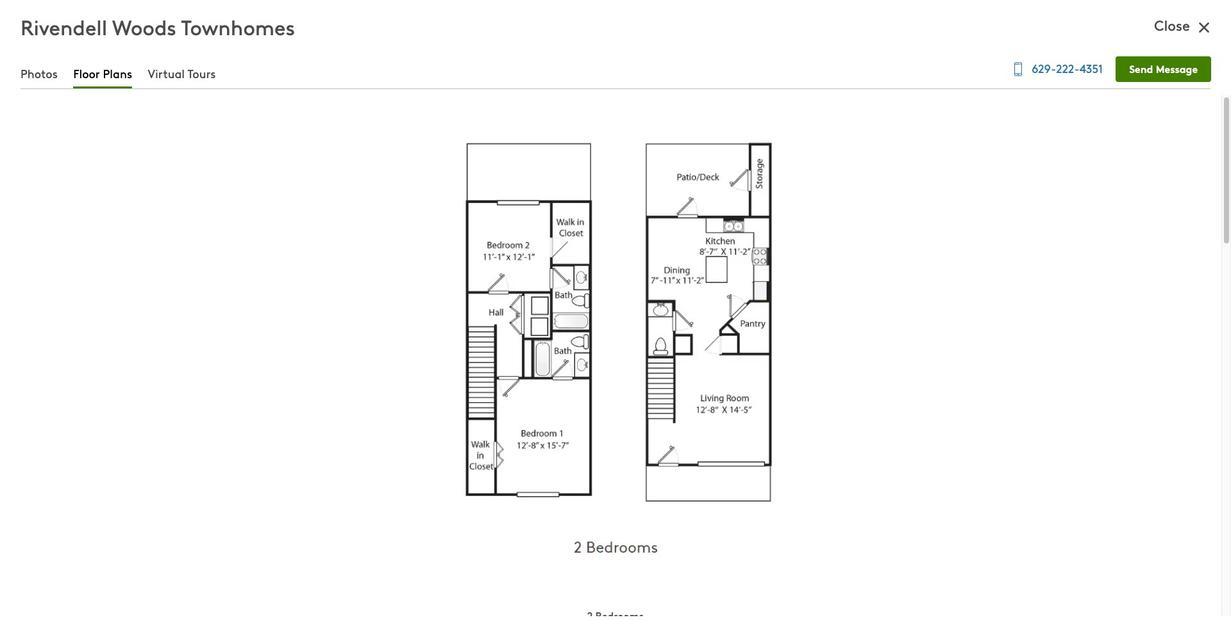 Task type: describe. For each thing, give the bounding box(es) containing it.
next link
[[1190, 0, 1222, 30]]

feet
[[626, 606, 646, 619]]

photos button
[[21, 65, 58, 88]]

1 horizontal spatial tours
[[655, 420, 680, 435]]

photos inside media tab list
[[21, 65, 58, 81]]

plans
[[103, 65, 132, 81]]

map
[[23, 8, 41, 21]]

english
[[135, 7, 170, 21]]

prev link
[[1159, 0, 1190, 30]]

woods
[[112, 12, 176, 41]]

629-222-4351 link
[[1008, 59, 1104, 81]]

menu button
[[46, 0, 116, 30]]

629-222-4351
[[1032, 60, 1104, 76]]

english link
[[122, 7, 170, 21]]

close button
[[1153, 15, 1216, 39]]

send message button
[[1116, 56, 1212, 82]]

rivendell woods townhomes
[[21, 12, 295, 41]]

floor plans
[[73, 65, 132, 81]]

send
[[1130, 61, 1154, 76]]

110 photos button
[[532, 420, 602, 435]]

rivendell
[[21, 12, 107, 41]]

virtual tours button
[[148, 65, 216, 88]]

message
[[1156, 61, 1198, 76]]

floor plans button
[[73, 65, 132, 88]]

map link
[[0, 0, 46, 30]]

next
[[1196, 8, 1216, 21]]

110
[[541, 420, 556, 435]]

4
[[612, 420, 617, 435]]

4 virtual tours button
[[602, 420, 690, 435]]

menu
[[82, 8, 106, 21]]

virtual tours
[[148, 65, 216, 81]]



Task type: locate. For each thing, give the bounding box(es) containing it.
tours right 4
[[655, 420, 680, 435]]

4 virtual tours
[[612, 420, 680, 435]]

virtual right 4
[[620, 420, 653, 435]]

0 vertical spatial photos
[[21, 65, 58, 81]]

rivendell woods townhomes dialog
[[0, 0, 1232, 621]]

0 vertical spatial tours
[[188, 65, 216, 81]]

send message
[[1130, 61, 1198, 76]]

0 vertical spatial virtual
[[148, 65, 185, 81]]

photos right 110
[[559, 420, 592, 435]]

property management company logo image
[[644, 510, 739, 546]]

0 horizontal spatial tours
[[188, 65, 216, 81]]

tours
[[188, 65, 216, 81], [655, 420, 680, 435]]

photos
[[21, 65, 58, 81], [559, 420, 592, 435]]

0 horizontal spatial photos
[[21, 65, 58, 81]]

townhomes
[[181, 12, 295, 41]]

square
[[592, 606, 623, 619]]

4351
[[1080, 60, 1104, 76]]

1 horizontal spatial photos
[[559, 420, 592, 435]]

1 vertical spatial photos
[[559, 420, 592, 435]]

tours down the "townhomes" on the left of the page
[[188, 65, 216, 81]]

share listing image
[[691, 481, 715, 505]]

square feet
[[592, 606, 646, 619]]

virtual inside button
[[148, 65, 185, 81]]

tours inside button
[[188, 65, 216, 81]]

222-
[[1057, 60, 1080, 76]]

1 horizontal spatial virtual
[[620, 420, 653, 435]]

media tab list
[[21, 65, 1211, 89]]

floor
[[73, 65, 100, 81]]

prev
[[1166, 8, 1184, 21]]

1 vertical spatial tours
[[655, 420, 680, 435]]

today
[[715, 455, 739, 468]]

virtual down "rivendell woods townhomes" at the top left of the page
[[148, 65, 185, 81]]

close
[[1155, 15, 1190, 35]]

photos left "floor"
[[21, 65, 58, 81]]

629-
[[1032, 60, 1057, 76]]

0 horizontal spatial virtual
[[148, 65, 185, 81]]

110 photos
[[541, 420, 592, 435]]

virtual
[[148, 65, 185, 81], [620, 420, 653, 435]]

1 vertical spatial virtual
[[620, 420, 653, 435]]



Task type: vqa. For each thing, say whether or not it's contained in the screenshot.
Next
yes



